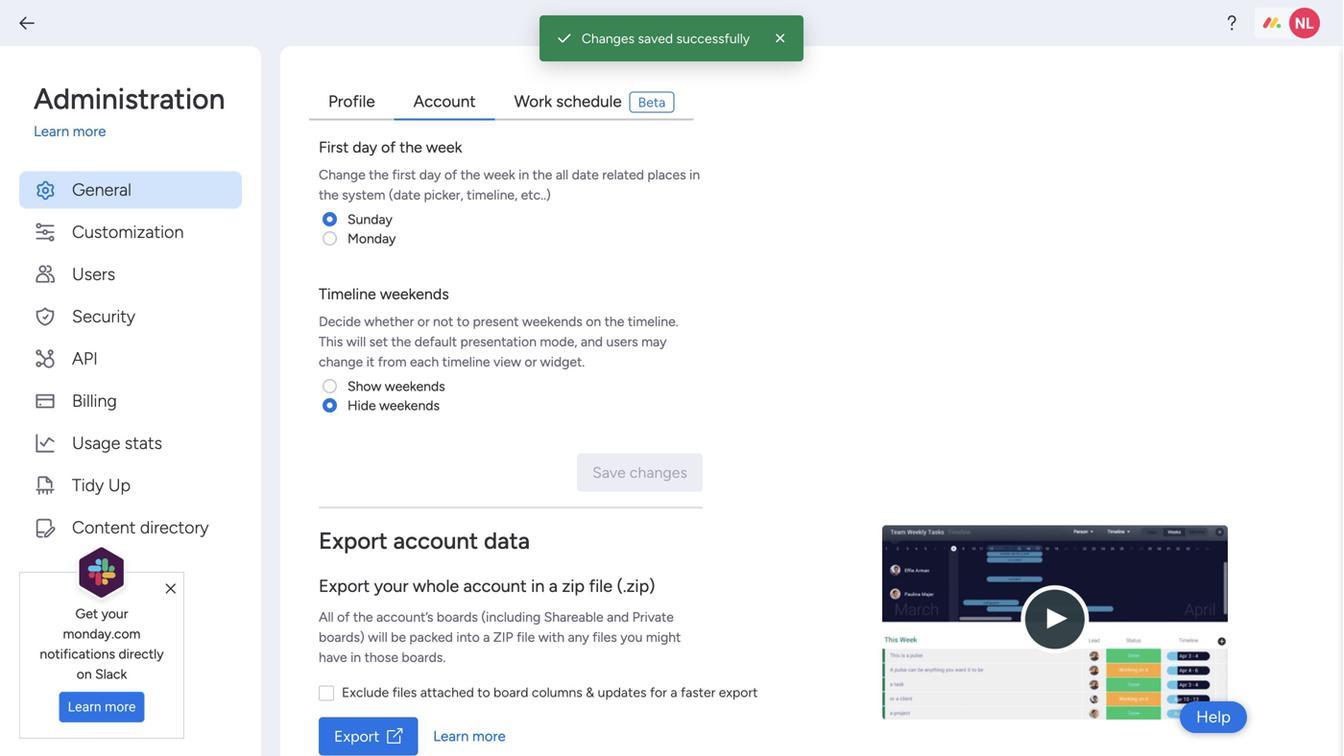 Task type: locate. For each thing, give the bounding box(es) containing it.
for
[[650, 685, 668, 701]]

2 vertical spatial a
[[671, 685, 678, 701]]

usage stats
[[72, 433, 162, 454]]

your for get
[[101, 606, 128, 622]]

account
[[414, 92, 476, 111]]

to right the "not"
[[457, 314, 470, 330]]

get your monday.com notifications directly on slack
[[40, 606, 164, 683]]

1 horizontal spatial to
[[478, 685, 490, 701]]

1 horizontal spatial or
[[525, 354, 537, 370]]

account
[[393, 527, 478, 555], [464, 576, 527, 597]]

and inside all of the account's boards (including shareable and private boards) will be packed into a zip file with any files you might have in those boards.
[[607, 609, 629, 626]]

view
[[494, 354, 522, 370]]

more down the slack
[[105, 700, 136, 716]]

learn down attached
[[433, 728, 469, 746]]

on
[[586, 314, 602, 330], [77, 667, 92, 683]]

stats
[[125, 433, 162, 454]]

learn inside button
[[68, 700, 101, 716]]

of right the "all" in the left of the page
[[337, 609, 350, 626]]

zip
[[562, 576, 585, 597]]

the left the all
[[533, 167, 553, 183]]

account up (including
[[464, 576, 527, 597]]

with
[[539, 630, 565, 646]]

in left zip
[[531, 576, 545, 597]]

1 horizontal spatial a
[[549, 576, 558, 597]]

1 vertical spatial of
[[445, 167, 457, 183]]

weekends down show weekends
[[379, 398, 440, 414]]

&
[[586, 685, 595, 701]]

learn more link down administration
[[34, 121, 242, 143]]

it
[[367, 354, 375, 370]]

dapulse x slim image
[[166, 581, 176, 598]]

your up monday.com
[[101, 606, 128, 622]]

beta
[[638, 94, 666, 110]]

0 horizontal spatial to
[[457, 314, 470, 330]]

content directory button
[[19, 510, 242, 547]]

weekends down each
[[385, 378, 445, 395]]

your for export
[[374, 576, 409, 597]]

week
[[426, 138, 462, 157], [484, 167, 516, 183]]

0 horizontal spatial will
[[347, 334, 366, 350]]

to left board
[[478, 685, 490, 701]]

of inside change the first day of the week in the all date related places in the system (date picker, timeline, etc..)
[[445, 167, 457, 183]]

security
[[72, 306, 136, 327]]

monday
[[348, 231, 396, 247]]

learn more down the slack
[[68, 700, 136, 716]]

1 vertical spatial on
[[77, 667, 92, 683]]

1 vertical spatial files
[[393, 685, 417, 701]]

the up boards)
[[353, 609, 373, 626]]

file
[[589, 576, 613, 597], [517, 630, 535, 646]]

more down administration
[[73, 123, 106, 140]]

0 horizontal spatial and
[[581, 334, 603, 350]]

0 vertical spatial export
[[319, 527, 388, 555]]

2 vertical spatial of
[[337, 609, 350, 626]]

0 vertical spatial and
[[581, 334, 603, 350]]

the up from at the left of the page
[[391, 334, 411, 350]]

learn more link down attached
[[433, 726, 506, 748]]

and inside decide whether or not to present weekends on the timeline. this will set the default presentation mode, and users may change it from each timeline view or widget.
[[581, 334, 603, 350]]

to inside decide whether or not to present weekends on the timeline. this will set the default presentation mode, and users may change it from each timeline view or widget.
[[457, 314, 470, 330]]

customization
[[72, 222, 184, 243]]

1 vertical spatial export
[[319, 576, 370, 597]]

0 horizontal spatial week
[[426, 138, 462, 157]]

0 horizontal spatial files
[[393, 685, 417, 701]]

2 vertical spatial more
[[473, 728, 506, 746]]

0 vertical spatial day
[[353, 138, 378, 157]]

on inside the get your monday.com notifications directly on slack
[[77, 667, 92, 683]]

show weekends
[[348, 378, 445, 395]]

administration learn more
[[34, 82, 225, 140]]

will left 'set'
[[347, 334, 366, 350]]

day inside change the first day of the week in the all date related places in the system (date picker, timeline, etc..)
[[420, 167, 441, 183]]

1 vertical spatial or
[[525, 354, 537, 370]]

1 vertical spatial more
[[105, 700, 136, 716]]

may
[[642, 334, 667, 350]]

close image
[[772, 29, 791, 48]]

more down board
[[473, 728, 506, 746]]

shareable
[[544, 609, 604, 626]]

export for export your whole account in a zip file (.zip)
[[319, 576, 370, 597]]

learn down administration
[[34, 123, 69, 140]]

1 vertical spatial week
[[484, 167, 516, 183]]

0 vertical spatial learn more
[[68, 700, 136, 716]]

etc..)
[[521, 187, 551, 203]]

this
[[319, 334, 343, 350]]

billing button
[[19, 383, 242, 420]]

in right places
[[690, 167, 700, 183]]

users
[[72, 264, 115, 285]]

on down "notifications" at the bottom left of page
[[77, 667, 92, 683]]

on inside decide whether or not to present weekends on the timeline. this will set the default presentation mode, and users may change it from each timeline view or widget.
[[586, 314, 602, 330]]

1 vertical spatial learn
[[68, 700, 101, 716]]

all of the account's boards (including shareable and private boards) will be packed into a zip file with any files you might have in those boards.
[[319, 609, 681, 666]]

1 vertical spatial learn more
[[433, 728, 506, 746]]

general
[[72, 180, 132, 200]]

or left the "not"
[[418, 314, 430, 330]]

exclude files attached to board columns & updates for a faster export
[[342, 685, 758, 701]]

noah lott image
[[1290, 8, 1321, 38]]

or
[[418, 314, 430, 330], [525, 354, 537, 370]]

1 horizontal spatial day
[[420, 167, 441, 183]]

1 vertical spatial account
[[464, 576, 527, 597]]

0 vertical spatial will
[[347, 334, 366, 350]]

0 vertical spatial more
[[73, 123, 106, 140]]

of inside all of the account's boards (including shareable and private boards) will be packed into a zip file with any files you might have in those boards.
[[337, 609, 350, 626]]

0 horizontal spatial file
[[517, 630, 535, 646]]

0 vertical spatial of
[[381, 138, 396, 157]]

export for export account data
[[319, 527, 388, 555]]

tidy
[[72, 475, 104, 496]]

api
[[72, 349, 98, 369]]

(date
[[389, 187, 421, 203]]

or right view in the left of the page
[[525, 354, 537, 370]]

account up whole
[[393, 527, 478, 555]]

export for export
[[334, 728, 380, 746]]

1 horizontal spatial your
[[374, 576, 409, 597]]

files right any
[[593, 630, 617, 646]]

1 vertical spatial will
[[368, 630, 388, 646]]

weekends up mode,
[[522, 314, 583, 330]]

files right exclude
[[393, 685, 417, 701]]

your
[[374, 576, 409, 597], [101, 606, 128, 622]]

weekends up whether
[[380, 285, 449, 304]]

learn more link
[[34, 121, 242, 143], [433, 726, 506, 748]]

1 horizontal spatial learn more
[[433, 728, 506, 746]]

to
[[457, 314, 470, 330], [478, 685, 490, 701]]

change
[[319, 354, 363, 370]]

first
[[392, 167, 416, 183]]

0 vertical spatial learn
[[34, 123, 69, 140]]

in up 'etc..)' at the top left of page
[[519, 167, 529, 183]]

api button
[[19, 341, 242, 378]]

0 vertical spatial your
[[374, 576, 409, 597]]

timeline,
[[467, 187, 518, 203]]

the inside all of the account's boards (including shareable and private boards) will be packed into a zip file with any files you might have in those boards.
[[353, 609, 373, 626]]

will
[[347, 334, 366, 350], [368, 630, 388, 646]]

picker,
[[424, 187, 464, 203]]

in right have
[[351, 650, 361, 666]]

up
[[108, 475, 131, 496]]

and left users
[[581, 334, 603, 350]]

0 horizontal spatial of
[[337, 609, 350, 626]]

all
[[556, 167, 569, 183]]

0 horizontal spatial learn more link
[[34, 121, 242, 143]]

week up timeline,
[[484, 167, 516, 183]]

0 horizontal spatial on
[[77, 667, 92, 683]]

2 vertical spatial export
[[334, 728, 380, 746]]

on left timeline. at the top
[[586, 314, 602, 330]]

learn down the slack
[[68, 700, 101, 716]]

learn
[[34, 123, 69, 140], [68, 700, 101, 716], [433, 728, 469, 746]]

timeline weekends
[[319, 285, 449, 304]]

1 vertical spatial file
[[517, 630, 535, 646]]

1 horizontal spatial and
[[607, 609, 629, 626]]

will inside all of the account's boards (including shareable and private boards) will be packed into a zip file with any files you might have in those boards.
[[368, 630, 388, 646]]

1 vertical spatial your
[[101, 606, 128, 622]]

and up you
[[607, 609, 629, 626]]

1 vertical spatial a
[[483, 630, 490, 646]]

0 horizontal spatial your
[[101, 606, 128, 622]]

2 horizontal spatial of
[[445, 167, 457, 183]]

day right first
[[353, 138, 378, 157]]

learn more down attached
[[433, 728, 506, 746]]

of up picker,
[[445, 167, 457, 183]]

change the first day of the week in the all date related places in the system (date picker, timeline, etc..)
[[319, 167, 700, 203]]

0 horizontal spatial a
[[483, 630, 490, 646]]

the up users
[[605, 314, 625, 330]]

tidy up
[[72, 475, 131, 496]]

a
[[549, 576, 558, 597], [483, 630, 490, 646], [671, 685, 678, 701]]

export
[[719, 685, 758, 701]]

1 horizontal spatial on
[[586, 314, 602, 330]]

default
[[415, 334, 457, 350]]

1 horizontal spatial will
[[368, 630, 388, 646]]

more inside learn more button
[[105, 700, 136, 716]]

2 horizontal spatial a
[[671, 685, 678, 701]]

will up the those
[[368, 630, 388, 646]]

date
[[572, 167, 599, 183]]

billing
[[72, 391, 117, 412]]

you
[[621, 630, 643, 646]]

0 vertical spatial to
[[457, 314, 470, 330]]

0 horizontal spatial day
[[353, 138, 378, 157]]

learn for right learn more link
[[433, 728, 469, 746]]

packed
[[410, 630, 453, 646]]

0 vertical spatial on
[[586, 314, 602, 330]]

0 vertical spatial file
[[589, 576, 613, 597]]

0 vertical spatial week
[[426, 138, 462, 157]]

1 horizontal spatial files
[[593, 630, 617, 646]]

will inside decide whether or not to present weekends on the timeline. this will set the default presentation mode, and users may change it from each timeline view or widget.
[[347, 334, 366, 350]]

1 vertical spatial to
[[478, 685, 490, 701]]

of up the "first"
[[381, 138, 396, 157]]

2 vertical spatial learn
[[433, 728, 469, 746]]

week inside change the first day of the week in the all date related places in the system (date picker, timeline, etc..)
[[484, 167, 516, 183]]

back to workspace image
[[17, 13, 37, 33]]

0 vertical spatial or
[[418, 314, 430, 330]]

1 vertical spatial and
[[607, 609, 629, 626]]

1 horizontal spatial week
[[484, 167, 516, 183]]

day up picker,
[[420, 167, 441, 183]]

1 vertical spatial learn more link
[[433, 726, 506, 748]]

0 vertical spatial files
[[593, 630, 617, 646]]

presentation
[[461, 334, 537, 350]]

export inside button
[[334, 728, 380, 746]]

export
[[319, 527, 388, 555], [319, 576, 370, 597], [334, 728, 380, 746]]

week down account link at the top of the page
[[426, 138, 462, 157]]

usage stats button
[[19, 425, 242, 463]]

0 horizontal spatial learn more
[[68, 700, 136, 716]]

hide weekends
[[348, 398, 440, 414]]

notifications
[[40, 646, 115, 663]]

content directory
[[72, 518, 209, 538]]

your inside the get your monday.com notifications directly on slack
[[101, 606, 128, 622]]

1 vertical spatial day
[[420, 167, 441, 183]]

your up account's
[[374, 576, 409, 597]]

data
[[484, 527, 530, 555]]

zip
[[494, 630, 514, 646]]

help
[[1197, 708, 1231, 728]]



Task type: vqa. For each thing, say whether or not it's contained in the screenshot.
columns
yes



Task type: describe. For each thing, give the bounding box(es) containing it.
learn for learn more button
[[68, 700, 101, 716]]

0 vertical spatial account
[[393, 527, 478, 555]]

users
[[607, 334, 639, 350]]

0 vertical spatial a
[[549, 576, 558, 597]]

files inside all of the account's boards (including shareable and private boards) will be packed into a zip file with any files you might have in those boards.
[[593, 630, 617, 646]]

general button
[[19, 171, 242, 209]]

each
[[410, 354, 439, 370]]

help image
[[1223, 13, 1242, 33]]

saved
[[638, 30, 673, 47]]

widget.
[[541, 354, 585, 370]]

all
[[319, 609, 334, 626]]

v2 export image
[[387, 729, 403, 745]]

any
[[568, 630, 590, 646]]

have
[[319, 650, 347, 666]]

help button
[[1181, 702, 1248, 734]]

work schedule
[[515, 92, 622, 111]]

system
[[342, 187, 386, 203]]

changes
[[582, 30, 635, 47]]

weekends for show weekends
[[385, 378, 445, 395]]

decide
[[319, 314, 361, 330]]

1 horizontal spatial learn more link
[[433, 726, 506, 748]]

more inside administration learn more
[[73, 123, 106, 140]]

first
[[319, 138, 349, 157]]

into
[[457, 630, 480, 646]]

usage
[[72, 433, 120, 454]]

whether
[[364, 314, 414, 330]]

changes saved successfully alert
[[540, 15, 804, 61]]

in inside all of the account's boards (including shareable and private boards) will be packed into a zip file with any files you might have in those boards.
[[351, 650, 361, 666]]

export button
[[319, 718, 418, 756]]

export your whole account in a zip file (.zip)
[[319, 576, 656, 597]]

faster
[[681, 685, 716, 701]]

file inside all of the account's boards (including shareable and private boards) will be packed into a zip file with any files you might have in those boards.
[[517, 630, 535, 646]]

profile link
[[309, 85, 394, 121]]

first day of the week
[[319, 138, 462, 157]]

1 horizontal spatial of
[[381, 138, 396, 157]]

0 horizontal spatial or
[[418, 314, 430, 330]]

profile
[[329, 92, 375, 111]]

security button
[[19, 298, 242, 336]]

schedule
[[556, 92, 622, 111]]

change
[[319, 167, 366, 183]]

administration
[[34, 82, 225, 116]]

related
[[603, 167, 645, 183]]

not
[[433, 314, 454, 330]]

1 horizontal spatial file
[[589, 576, 613, 597]]

private
[[633, 609, 674, 626]]

customization button
[[19, 214, 242, 251]]

weekends for timeline weekends
[[380, 285, 449, 304]]

updates
[[598, 685, 647, 701]]

be
[[391, 630, 406, 646]]

exclude
[[342, 685, 389, 701]]

directly
[[119, 646, 164, 663]]

work
[[515, 92, 552, 111]]

timeline
[[442, 354, 490, 370]]

changes saved successfully
[[582, 30, 750, 47]]

(.zip)
[[617, 576, 656, 597]]

directory
[[140, 518, 209, 538]]

timeline
[[319, 285, 376, 304]]

columns
[[532, 685, 583, 701]]

mode,
[[540, 334, 578, 350]]

boards
[[437, 609, 478, 626]]

attached
[[420, 685, 474, 701]]

learn more inside button
[[68, 700, 136, 716]]

a inside all of the account's boards (including shareable and private boards) will be packed into a zip file with any files you might have in those boards.
[[483, 630, 490, 646]]

sunday
[[348, 211, 393, 228]]

the up system
[[369, 167, 389, 183]]

learn more button
[[59, 692, 144, 723]]

users button
[[19, 256, 242, 293]]

the down change
[[319, 187, 339, 203]]

those
[[365, 650, 399, 666]]

weekends for hide weekends
[[379, 398, 440, 414]]

weekends inside decide whether or not to present weekends on the timeline. this will set the default presentation mode, and users may change it from each timeline view or widget.
[[522, 314, 583, 330]]

hide
[[348, 398, 376, 414]]

dapulse x slim image
[[1200, 540, 1213, 558]]

learn inside administration learn more
[[34, 123, 69, 140]]

timeline.
[[628, 314, 679, 330]]

present
[[473, 314, 519, 330]]

get
[[75, 606, 98, 622]]

places
[[648, 167, 686, 183]]

the up the "first"
[[400, 138, 423, 157]]

set
[[369, 334, 388, 350]]

board
[[494, 685, 529, 701]]

successfully
[[677, 30, 750, 47]]

whole
[[413, 576, 459, 597]]

show
[[348, 378, 382, 395]]

(including
[[482, 609, 541, 626]]

from
[[378, 354, 407, 370]]

the up timeline,
[[461, 167, 481, 183]]

0 vertical spatial learn more link
[[34, 121, 242, 143]]

decide whether or not to present weekends on the timeline. this will set the default presentation mode, and users may change it from each timeline view or widget.
[[319, 314, 679, 370]]

monday.com
[[63, 626, 141, 643]]



